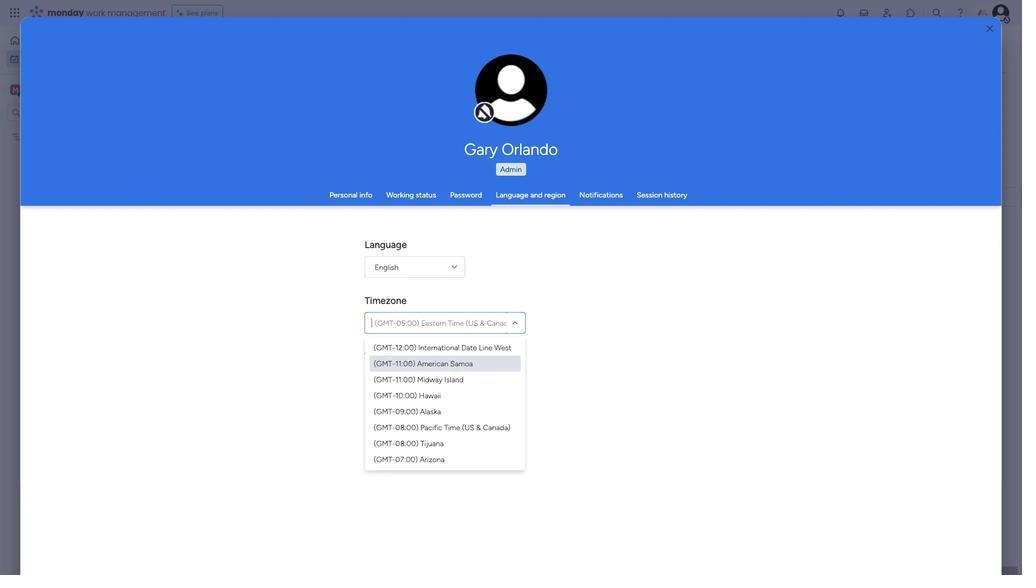 Task type: locate. For each thing, give the bounding box(es) containing it.
work inside button
[[35, 54, 52, 63]]

1 horizontal spatial work
[[86, 7, 105, 19]]

eastern
[[421, 318, 446, 327]]

date left 'line'
[[461, 343, 477, 352]]

0 vertical spatial language
[[496, 190, 529, 199]]

12
[[381, 369, 388, 379]]

home button
[[6, 32, 114, 49]]

workspace selection element
[[10, 83, 89, 97]]

0 horizontal spatial khvhg
[[25, 132, 45, 141]]

date
[[461, 343, 477, 352], [365, 418, 385, 429]]

my work button
[[6, 50, 114, 67]]

(us
[[466, 318, 478, 327], [462, 423, 474, 432]]

island
[[444, 375, 464, 384]]

option
[[0, 127, 136, 129]]

work right my
[[35, 54, 52, 63]]

0 vertical spatial (us
[[466, 318, 478, 327]]

invite members image
[[882, 7, 893, 18]]

1 vertical spatial date
[[365, 418, 385, 429]]

(us up (gmt-12:00) international date line west
[[466, 318, 478, 327]]

0 vertical spatial work
[[86, 7, 105, 19]]

12:43 for 12:43 pm
[[414, 369, 433, 379]]

time format
[[365, 351, 417, 362]]

format for time format
[[388, 351, 417, 362]]

(gmt- for (gmt-11:00) midway island
[[374, 375, 395, 384]]

(gmt-
[[375, 318, 396, 327], [374, 343, 395, 352], [374, 359, 395, 368], [374, 375, 395, 384], [374, 391, 395, 400], [374, 407, 395, 416], [374, 423, 395, 432], [374, 439, 395, 448], [374, 455, 395, 464]]

main workspace
[[24, 85, 87, 95]]

management
[[107, 7, 165, 19]]

language for language
[[365, 239, 407, 250]]

(gmt-11:00) american samoa
[[374, 359, 473, 368]]

date up november
[[365, 418, 385, 429]]

khvhg
[[25, 132, 45, 141], [535, 194, 555, 203]]

12:43 down midway
[[416, 385, 435, 395]]

admin
[[500, 165, 522, 174]]

info
[[360, 190, 373, 199]]

priority
[[973, 171, 997, 180]]

& for (gmt-08:00) pacific time (us & canada)
[[476, 423, 481, 432]]

language up english
[[365, 239, 407, 250]]

(gmt- for (gmt-07:00) arizona
[[374, 455, 395, 464]]

picture
[[501, 105, 522, 113]]

1 vertical spatial 12:43
[[416, 385, 435, 395]]

(gmt- for (gmt-08:00) tijuana
[[374, 439, 395, 448]]

work
[[86, 7, 105, 19], [35, 54, 52, 63]]

monday
[[47, 7, 84, 19]]

12 hours 12:43 pm
[[381, 369, 446, 379]]

0 vertical spatial hours
[[390, 369, 412, 379]]

hours for 24 hours
[[392, 385, 414, 395]]

time right eastern
[[448, 318, 464, 327]]

time right pacific
[[444, 423, 460, 432]]

0 horizontal spatial language
[[365, 239, 407, 250]]

15
[[381, 451, 388, 460]]

khvhg list box
[[0, 126, 136, 290]]

12:43
[[414, 369, 433, 379], [416, 385, 435, 395]]

1 vertical spatial 11:00)
[[395, 375, 415, 384]]

1 vertical spatial 2023
[[429, 451, 446, 460]]

format for date format
[[388, 418, 417, 429]]

24 hours 12:43
[[381, 385, 435, 395]]

hours right 24
[[392, 385, 414, 395]]

hours right 12
[[390, 369, 412, 379]]

format
[[388, 351, 417, 362], [388, 418, 417, 429]]

11:00) for american
[[395, 359, 415, 368]]

language and region link
[[496, 190, 566, 199]]

personal info link
[[330, 190, 373, 199]]

search everything image
[[932, 7, 942, 18]]

1 horizontal spatial language
[[496, 190, 529, 199]]

2 08:00) from the top
[[395, 439, 419, 448]]

0 vertical spatial &
[[480, 318, 485, 327]]

notifications link
[[580, 190, 623, 199]]

select product image
[[10, 7, 20, 18]]

Search in workspace field
[[22, 106, 89, 119]]

0 vertical spatial time
[[448, 318, 464, 327]]

(gmt- for (gmt-12:00) international date line west
[[374, 343, 395, 352]]

1 vertical spatial 08:00)
[[395, 439, 419, 448]]

08:00) up the 'november 15, 2023'
[[395, 423, 419, 432]]

11:00) up 12 hours 12:43 pm
[[395, 359, 415, 368]]

15,
[[418, 436, 427, 445]]

khvhg link
[[533, 188, 632, 207]]

24
[[381, 385, 390, 395]]

time
[[448, 318, 464, 327], [365, 351, 386, 362], [444, 423, 460, 432]]

khvhg inside list box
[[25, 132, 45, 141]]

work for monday
[[86, 7, 105, 19]]

1 vertical spatial (us
[[462, 423, 474, 432]]

canada) for (gmt-08:00) pacific time (us & canada)
[[483, 423, 511, 432]]

2023 down tijuana
[[429, 451, 446, 460]]

0 vertical spatial format
[[388, 351, 417, 362]]

2023 for november 15, 2023
[[429, 436, 446, 445]]

2023 down (gmt-08:00) pacific time (us & canada) on the left bottom of page
[[429, 436, 446, 445]]

0 vertical spatial date
[[461, 343, 477, 352]]

profile
[[514, 96, 534, 104]]

0 vertical spatial 11:00)
[[395, 359, 415, 368]]

work right monday
[[86, 7, 105, 19]]

format up 12 hours 12:43 pm
[[388, 351, 417, 362]]

time up 12
[[365, 351, 386, 362]]

0 horizontal spatial date
[[365, 418, 385, 429]]

1 vertical spatial format
[[388, 418, 417, 429]]

(us for pacific
[[462, 423, 474, 432]]

2 vertical spatial time
[[444, 423, 460, 432]]

07:00)
[[395, 455, 418, 464]]

1 11:00) from the top
[[395, 359, 415, 368]]

11:00)
[[395, 359, 415, 368], [395, 375, 415, 384]]

inbox image
[[859, 7, 869, 18]]

2 2023 from the top
[[429, 451, 446, 460]]

1 vertical spatial hours
[[392, 385, 414, 395]]

month
[[674, 194, 694, 202]]

0 vertical spatial 2023
[[429, 436, 446, 445]]

and
[[530, 190, 543, 199]]

& right pacific
[[476, 423, 481, 432]]

canada)
[[487, 318, 514, 327], [483, 423, 511, 432]]

home
[[24, 36, 45, 45]]

15 november, 2023
[[381, 451, 446, 460]]

0 vertical spatial canada)
[[487, 318, 514, 327]]

timezone
[[365, 295, 407, 306]]

08:00)
[[395, 423, 419, 432], [395, 439, 419, 448]]

(gmt-08:00) pacific time (us & canada)
[[374, 423, 511, 432]]

this
[[660, 194, 672, 202]]

1 horizontal spatial date
[[461, 343, 477, 352]]

change profile picture
[[489, 96, 534, 113]]

(gmt- for (gmt-05:00) eastern time (us & canada)
[[375, 318, 396, 327]]

1 vertical spatial &
[[476, 423, 481, 432]]

language left and
[[496, 190, 529, 199]]

working status
[[386, 190, 436, 199]]

0 horizontal spatial work
[[35, 54, 52, 63]]

1 08:00) from the top
[[395, 423, 419, 432]]

12:43 down (gmt-11:00) american samoa
[[414, 369, 433, 379]]

notifications
[[580, 190, 623, 199]]

08:00) for pacific
[[395, 423, 419, 432]]

& up 'line'
[[480, 318, 485, 327]]

1 vertical spatial work
[[35, 54, 52, 63]]

gary orlando image
[[992, 4, 1009, 21]]

plans
[[201, 8, 218, 17]]

2 11:00) from the top
[[395, 375, 415, 384]]

session history
[[637, 190, 687, 199]]

1 horizontal spatial khvhg
[[535, 194, 555, 203]]

format down 09:00)
[[388, 418, 417, 429]]

08:00) up november,
[[395, 439, 419, 448]]

1 2023 from the top
[[429, 436, 446, 445]]

1 vertical spatial language
[[365, 239, 407, 250]]

0 vertical spatial 08:00)
[[395, 423, 419, 432]]

0 vertical spatial 12:43
[[414, 369, 433, 379]]

11:00) up 24 hours 12:43
[[395, 375, 415, 384]]

november
[[381, 436, 416, 445]]

1 vertical spatial canada)
[[483, 423, 511, 432]]

hours
[[390, 369, 412, 379], [392, 385, 414, 395]]

language
[[496, 190, 529, 199], [365, 239, 407, 250]]

change profile picture button
[[475, 54, 548, 127]]

international
[[418, 343, 460, 352]]

pm
[[435, 369, 446, 379]]

(gmt-09:00) alaska
[[374, 407, 441, 416]]

2023
[[429, 436, 446, 445], [429, 451, 446, 460]]

(us right pacific
[[462, 423, 474, 432]]

0 vertical spatial khvhg
[[25, 132, 45, 141]]



Task type: describe. For each thing, give the bounding box(es) containing it.
close image
[[987, 25, 993, 33]]

working status link
[[386, 190, 436, 199]]

line
[[479, 343, 493, 352]]

main
[[24, 85, 43, 95]]

(gmt-12:00) international date line west
[[374, 343, 511, 352]]

status
[[416, 190, 436, 199]]

workspace image
[[10, 84, 21, 96]]

personal info
[[330, 190, 373, 199]]

see plans button
[[172, 5, 223, 21]]

help image
[[955, 7, 966, 18]]

november 15, 2023
[[381, 436, 446, 445]]

west
[[494, 343, 511, 352]]

(gmt- for (gmt-09:00) alaska
[[374, 407, 395, 416]]

Filter dashboard by text search field
[[157, 85, 254, 102]]

(gmt-05:00) eastern time (us & canada)
[[375, 318, 514, 327]]

12:43 for 12:43
[[416, 385, 435, 395]]

session
[[637, 190, 663, 199]]

(us for eastern
[[466, 318, 478, 327]]

12:00)
[[395, 343, 416, 352]]

gary
[[464, 139, 498, 159]]

samoa
[[450, 359, 473, 368]]

personal
[[330, 190, 358, 199]]

10:00)
[[395, 391, 417, 400]]

monday work management
[[47, 7, 165, 19]]

alaska
[[420, 407, 441, 416]]

language for language and region
[[496, 190, 529, 199]]

history
[[664, 190, 687, 199]]

(gmt- for (gmt-08:00) pacific time (us & canada)
[[374, 423, 395, 432]]

gary orlando
[[464, 139, 558, 159]]

canada) for (gmt-05:00) eastern time (us & canada)
[[487, 318, 514, 327]]

(gmt-07:00) arizona
[[374, 455, 445, 464]]

05:00)
[[396, 318, 419, 327]]

password
[[450, 190, 482, 199]]

november,
[[390, 451, 427, 460]]

my
[[23, 54, 34, 63]]

pacific
[[420, 423, 442, 432]]

1 vertical spatial khvhg
[[535, 194, 555, 203]]

notifications image
[[835, 7, 846, 18]]

(gmt- for (gmt-11:00) american samoa
[[374, 359, 395, 368]]

tijuana
[[420, 439, 444, 448]]

midway
[[417, 375, 443, 384]]

working
[[386, 190, 414, 199]]

apps image
[[906, 7, 916, 18]]

region
[[545, 190, 566, 199]]

american
[[417, 359, 448, 368]]

09:00)
[[395, 407, 418, 416]]

english
[[375, 262, 399, 272]]

date format
[[365, 418, 417, 429]]

(gmt-08:00) tijuana
[[374, 439, 444, 448]]

m
[[12, 85, 19, 94]]

gary orlando button
[[365, 139, 658, 159]]

language and region
[[496, 190, 566, 199]]

change
[[489, 96, 513, 104]]

this month
[[660, 194, 694, 202]]

(gmt- for (gmt-10:00) hawaii
[[374, 391, 395, 400]]

my work
[[23, 54, 52, 63]]

08:00) for tijuana
[[395, 439, 419, 448]]

(gmt-11:00) midway island
[[374, 375, 464, 384]]

session history link
[[637, 190, 687, 199]]

time for 05:00)
[[448, 318, 464, 327]]

2023 for 15 november, 2023
[[429, 451, 446, 460]]

see
[[186, 8, 199, 17]]

see plans
[[186, 8, 218, 17]]

hours for 12 hours
[[390, 369, 412, 379]]

& for (gmt-05:00) eastern time (us & canada)
[[480, 318, 485, 327]]

hawaii
[[419, 391, 441, 400]]

orlando
[[502, 139, 558, 159]]

(gmt-10:00) hawaii
[[374, 391, 441, 400]]

work for my
[[35, 54, 52, 63]]

1 vertical spatial time
[[365, 351, 386, 362]]

time for 08:00)
[[444, 423, 460, 432]]

arizona
[[420, 455, 445, 464]]

password link
[[450, 190, 482, 199]]

workspace
[[45, 85, 87, 95]]

11:00) for midway
[[395, 375, 415, 384]]



Task type: vqa. For each thing, say whether or not it's contained in the screenshot.
'should'
no



